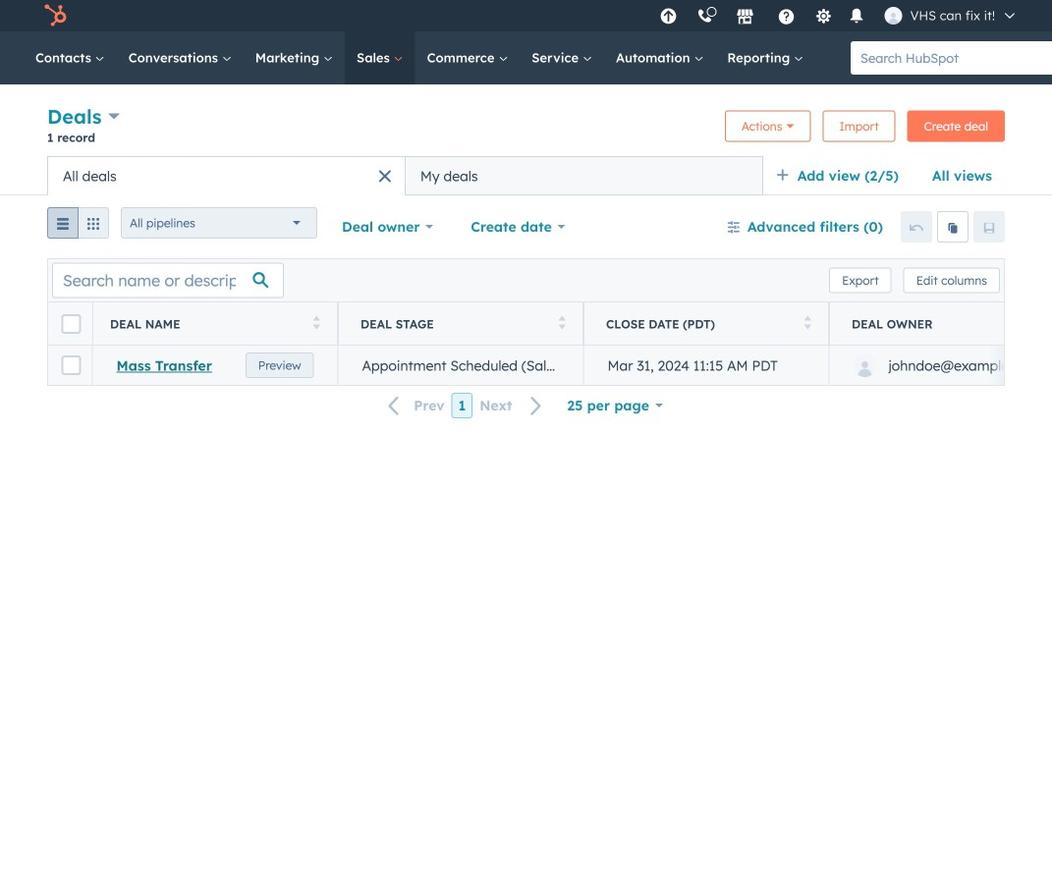 Task type: vqa. For each thing, say whether or not it's contained in the screenshot.
Workflows
no



Task type: locate. For each thing, give the bounding box(es) containing it.
2 press to sort. image from the left
[[559, 316, 566, 330]]

1 horizontal spatial press to sort. image
[[559, 316, 566, 330]]

group
[[47, 207, 109, 247]]

1 press to sort. element from the left
[[313, 316, 320, 333]]

0 horizontal spatial press to sort. element
[[313, 316, 320, 333]]

menu
[[650, 0, 1029, 31]]

2 press to sort. element from the left
[[559, 316, 566, 333]]

press to sort. image for first "press to sort." element from left
[[313, 316, 320, 330]]

banner
[[47, 102, 1005, 156]]

0 horizontal spatial press to sort. image
[[313, 316, 320, 330]]

1 press to sort. image from the left
[[313, 316, 320, 330]]

2 horizontal spatial press to sort. element
[[804, 316, 812, 333]]

jacob simon image
[[885, 7, 902, 25]]

1 horizontal spatial press to sort. element
[[559, 316, 566, 333]]

3 press to sort. image from the left
[[804, 316, 812, 330]]

press to sort. image for second "press to sort." element from the right
[[559, 316, 566, 330]]

press to sort. element
[[313, 316, 320, 333], [559, 316, 566, 333], [804, 316, 812, 333]]

press to sort. image
[[313, 316, 320, 330], [559, 316, 566, 330], [804, 316, 812, 330]]

Search HubSpot search field
[[851, 41, 1052, 75]]

2 horizontal spatial press to sort. image
[[804, 316, 812, 330]]

pagination navigation
[[377, 393, 554, 419]]



Task type: describe. For each thing, give the bounding box(es) containing it.
marketplaces image
[[736, 9, 754, 27]]

Search name or description search field
[[52, 263, 284, 298]]

3 press to sort. element from the left
[[804, 316, 812, 333]]

press to sort. image for 1st "press to sort." element from right
[[804, 316, 812, 330]]



